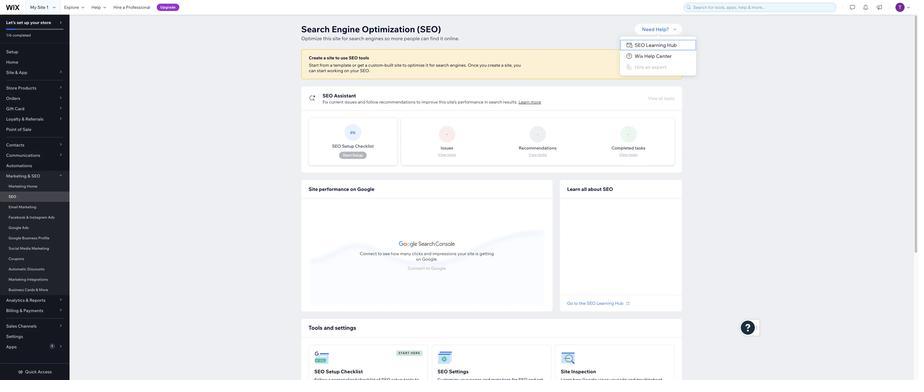 Task type: describe. For each thing, give the bounding box(es) containing it.
marketing down 'profile' at left
[[31, 246, 49, 251]]

now
[[660, 62, 669, 67]]

marketing up facebook & instagram ads
[[19, 205, 36, 210]]

quick
[[25, 370, 37, 375]]

0 horizontal spatial and
[[324, 325, 334, 332]]

1/6 completed
[[6, 33, 31, 38]]

seo inside dropdown button
[[31, 174, 40, 179]]

home link
[[0, 57, 70, 67]]

facebook
[[9, 215, 25, 220]]

performance inside seo assistant fix current issues and follow recommendations to improve this site's performance in search results. learn more
[[458, 99, 483, 105]]

orders
[[6, 96, 20, 101]]

custom-
[[368, 63, 385, 68]]

to inside seo assistant fix current issues and follow recommendations to improve this site's performance in search results. learn more
[[416, 99, 421, 105]]

- for recommendations
[[537, 132, 538, 137]]

people
[[404, 35, 420, 41]]

marketing home
[[9, 184, 37, 189]]

up
[[24, 20, 29, 25]]

on inside heading
[[350, 186, 356, 192]]

start for start here
[[398, 352, 410, 356]]

connect to see how many clicks and impressions your site is getting on google.
[[360, 251, 494, 262]]

settings inside settings link
[[6, 334, 23, 340]]

this inside "search engine optimization (seo) optimize this site for search engines so more people can find it online."
[[323, 35, 331, 41]]

your inside "create a site to use seo tools start from a template or get a custom-built site to optimize it for search engines. once you create a site, you can start working on your seo."
[[350, 68, 359, 74]]

for inside "search engine optimization (seo) optimize this site for search engines so more people can find it online."
[[342, 35, 348, 41]]

communications button
[[0, 150, 70, 161]]

& for payments
[[20, 308, 22, 314]]

Search for tools, apps, help & more... field
[[691, 3, 834, 12]]

seo assistant fix current issues and follow recommendations to improve this site's performance in search results. learn more
[[323, 93, 541, 105]]

upgrade
[[160, 5, 176, 9]]

center
[[656, 53, 672, 59]]

coupons link
[[0, 254, 70, 264]]

set
[[17, 20, 23, 25]]

channels
[[18, 324, 37, 329]]

1 vertical spatial seo setup checklist
[[314, 369, 363, 375]]

search inside "create a site to use seo tools start from a template or get a custom-built site to optimize it for search engines. once you create a site, you can start working on your seo."
[[436, 63, 449, 68]]

follow
[[366, 99, 378, 105]]

wix
[[635, 53, 643, 59]]

store products button
[[0, 83, 70, 93]]

& inside business cards & more link
[[36, 288, 38, 293]]

products
[[18, 85, 36, 91]]

hub inside seo learning hub button
[[667, 42, 677, 48]]

to right go
[[574, 301, 578, 307]]

0 vertical spatial help
[[91, 5, 101, 10]]

1 inside sidebar element
[[51, 345, 53, 349]]

analytics & reports button
[[0, 296, 70, 306]]

to inside connect to see how many clicks and impressions your site is getting on google.
[[378, 251, 382, 257]]

seo.
[[360, 68, 370, 74]]

settings
[[335, 325, 356, 332]]

start now
[[649, 62, 669, 67]]

the
[[579, 301, 586, 307]]

completed tasks
[[611, 145, 645, 151]]

0 horizontal spatial home
[[6, 59, 18, 65]]

settings inside the seo settings heading
[[449, 369, 469, 375]]

profile
[[38, 236, 50, 241]]

for inside "create a site to use seo tools start from a template or get a custom-built site to optimize it for search engines. once you create a site, you can start working on your seo."
[[429, 63, 435, 68]]

or
[[352, 63, 356, 68]]

more inside seo assistant fix current issues and follow recommendations to improve this site's performance in search results. learn more
[[531, 99, 541, 105]]

need
[[642, 26, 655, 32]]

site inspection
[[561, 369, 596, 375]]

help?
[[656, 26, 669, 32]]

a up from
[[323, 55, 326, 61]]

contacts
[[6, 142, 24, 148]]

once
[[468, 63, 479, 68]]

many
[[400, 251, 411, 257]]

hire a professional
[[113, 5, 150, 10]]

& for instagram
[[26, 215, 29, 220]]

seo inside heading
[[603, 186, 613, 192]]

setup inside setup "link"
[[6, 49, 18, 55]]

point of sale
[[6, 127, 31, 132]]

completed
[[12, 33, 31, 38]]

learn all about seo
[[567, 186, 613, 192]]

marketing for &
[[6, 174, 27, 179]]

marketing home link
[[0, 181, 70, 192]]

loyalty & referrals button
[[0, 114, 70, 124]]

google for google ads
[[9, 226, 21, 230]]

hire a professional link
[[110, 0, 154, 15]]

site & app
[[6, 70, 27, 75]]

& for app
[[15, 70, 18, 75]]

a right the get
[[365, 63, 367, 68]]

engines.
[[450, 63, 467, 68]]

google.
[[422, 257, 438, 262]]

automations
[[6, 163, 32, 169]]

need help?
[[642, 26, 669, 32]]

- for completed tasks
[[628, 132, 629, 137]]

impressions
[[432, 251, 456, 257]]

cards
[[25, 288, 35, 293]]

store
[[6, 85, 17, 91]]

2 horizontal spatial setup
[[342, 144, 354, 149]]

all
[[581, 186, 587, 192]]

explore
[[64, 5, 79, 10]]

automatic discounts link
[[0, 264, 70, 275]]

help button
[[88, 0, 110, 15]]

start inside "create a site to use seo tools start from a template or get a custom-built site to optimize it for search engines. once you create a site, you can start working on your seo."
[[309, 63, 319, 68]]

start
[[317, 68, 326, 74]]

your inside sidebar element
[[30, 20, 39, 25]]

marketing integrations link
[[0, 275, 70, 285]]

facebook & instagram ads
[[9, 215, 55, 220]]

sales
[[6, 324, 17, 329]]

discounts
[[27, 267, 45, 272]]

google business profile
[[9, 236, 50, 241]]

0 horizontal spatial learning
[[597, 301, 614, 307]]

setup link
[[0, 47, 70, 57]]

professional
[[126, 5, 150, 10]]

gift card
[[6, 106, 24, 112]]

create
[[309, 55, 323, 61]]

analytics & reports
[[6, 298, 46, 303]]

ads inside 'link'
[[22, 226, 29, 230]]

can inside "search engine optimization (seo) optimize this site for search engines so more people can find it online."
[[421, 35, 429, 41]]

site for site & app
[[6, 70, 14, 75]]

learn all about seo heading
[[567, 186, 613, 193]]

completed
[[611, 145, 634, 151]]

& for reports
[[26, 298, 29, 303]]

getting
[[480, 251, 494, 257]]

this inside seo assistant fix current issues and follow recommendations to improve this site's performance in search results. learn more
[[439, 99, 446, 105]]

2 you from the left
[[514, 63, 521, 68]]

a right from
[[330, 63, 332, 68]]

media
[[20, 246, 31, 251]]

my
[[30, 5, 36, 10]]

find
[[430, 35, 439, 41]]

google business profile link
[[0, 233, 70, 244]]

app
[[19, 70, 27, 75]]



Task type: vqa. For each thing, say whether or not it's contained in the screenshot.
rightmost the it
yes



Task type: locate. For each thing, give the bounding box(es) containing it.
recommendations
[[379, 99, 416, 105]]

& right 'facebook'
[[26, 215, 29, 220]]

1 horizontal spatial 1
[[51, 345, 53, 349]]

1 vertical spatial google
[[9, 226, 21, 230]]

& inside analytics & reports dropdown button
[[26, 298, 29, 303]]

1 vertical spatial on
[[350, 186, 356, 192]]

0 vertical spatial your
[[30, 20, 39, 25]]

1 vertical spatial ads
[[22, 226, 29, 230]]

for down engine at left top
[[342, 35, 348, 41]]

ads right instagram
[[48, 215, 55, 220]]

it inside "search engine optimization (seo) optimize this site for search engines so more people can find it online."
[[440, 35, 443, 41]]

your left the is
[[457, 251, 466, 257]]

hire left an
[[635, 64, 644, 70]]

more inside "search engine optimization (seo) optimize this site for search engines so more people can find it online."
[[391, 35, 403, 41]]

1 vertical spatial search
[[436, 63, 449, 68]]

it right "optimize"
[[426, 63, 428, 68]]

- up completed tasks
[[628, 132, 629, 137]]

learning right the
[[597, 301, 614, 307]]

start
[[649, 62, 659, 67], [309, 63, 319, 68], [398, 352, 410, 356]]

1 horizontal spatial help
[[644, 53, 655, 59]]

inspection
[[571, 369, 596, 375]]

0 horizontal spatial -
[[446, 132, 448, 137]]

and inside connect to see how many clicks and impressions your site is getting on google.
[[424, 251, 431, 257]]

referrals
[[25, 117, 43, 122]]

quick access button
[[18, 370, 52, 375]]

go
[[567, 301, 573, 307]]

ads up google business profile
[[22, 226, 29, 230]]

2 vertical spatial and
[[324, 325, 334, 332]]

instagram
[[30, 215, 47, 220]]

your left the seo. on the top of page
[[350, 68, 359, 74]]

automatic discounts
[[9, 267, 45, 272]]

here
[[411, 352, 420, 356]]

2 vertical spatial search
[[489, 99, 502, 105]]

billing & payments button
[[0, 306, 70, 316]]

0 horizontal spatial can
[[309, 68, 316, 74]]

& left the app
[[15, 70, 18, 75]]

0 vertical spatial this
[[323, 35, 331, 41]]

0 vertical spatial home
[[6, 59, 18, 65]]

0 horizontal spatial hub
[[615, 301, 623, 307]]

1 horizontal spatial settings
[[449, 369, 469, 375]]

and right clicks
[[424, 251, 431, 257]]

this left site's
[[439, 99, 446, 105]]

use
[[341, 55, 348, 61]]

marketing & seo
[[6, 174, 40, 179]]

site up from
[[327, 55, 334, 61]]

- up recommendations on the right top of the page
[[537, 132, 538, 137]]

more right results.
[[531, 99, 541, 105]]

site inside "search engine optimization (seo) optimize this site for search engines so more people can find it online."
[[332, 35, 341, 41]]

site for site inspection
[[561, 369, 570, 375]]

performance inside heading
[[319, 186, 349, 192]]

0 vertical spatial and
[[358, 99, 365, 105]]

assistant
[[334, 93, 356, 99]]

site inspection heading
[[561, 368, 596, 376]]

for right "optimize"
[[429, 63, 435, 68]]

social
[[9, 246, 19, 251]]

0 vertical spatial learn
[[518, 99, 530, 105]]

0 horizontal spatial setup
[[6, 49, 18, 55]]

learning up wix help center button
[[646, 42, 666, 48]]

communications
[[6, 153, 40, 158]]

seo learning hub button
[[620, 40, 696, 51]]

site inside dropdown button
[[6, 70, 14, 75]]

1 horizontal spatial ads
[[48, 215, 55, 220]]

tasks
[[635, 145, 645, 151]]

0 horizontal spatial it
[[426, 63, 428, 68]]

search left engines.
[[436, 63, 449, 68]]

go to the seo learning hub link
[[567, 301, 631, 307]]

to left use
[[335, 55, 340, 61]]

1 vertical spatial more
[[531, 99, 541, 105]]

1 horizontal spatial more
[[531, 99, 541, 105]]

site for site performance on google
[[309, 186, 318, 192]]

0 vertical spatial 1
[[46, 5, 48, 10]]

seo setup checklist
[[332, 144, 374, 149], [314, 369, 363, 375]]

0 horizontal spatial more
[[391, 35, 403, 41]]

google inside 'link'
[[9, 226, 21, 230]]

hire inside button
[[635, 64, 644, 70]]

1 vertical spatial help
[[644, 53, 655, 59]]

contacts button
[[0, 140, 70, 150]]

1 vertical spatial hub
[[615, 301, 623, 307]]

0 horizontal spatial hire
[[113, 5, 122, 10]]

seo inside seo assistant fix current issues and follow recommendations to improve this site's performance in search results. learn more
[[323, 93, 333, 99]]

& inside site & app dropdown button
[[15, 70, 18, 75]]

hire right help button
[[113, 5, 122, 10]]

1 vertical spatial home
[[27, 184, 37, 189]]

1 you from the left
[[479, 63, 487, 68]]

site's
[[447, 99, 457, 105]]

start for start now
[[649, 62, 659, 67]]

0 horizontal spatial help
[[91, 5, 101, 10]]

0 horizontal spatial search
[[349, 35, 364, 41]]

1 horizontal spatial home
[[27, 184, 37, 189]]

upgrade button
[[157, 4, 179, 11]]

1 vertical spatial can
[[309, 68, 316, 74]]

so
[[385, 35, 390, 41]]

1 horizontal spatial it
[[440, 35, 443, 41]]

0 horizontal spatial on
[[344, 68, 349, 74]]

start inside button
[[649, 62, 659, 67]]

search
[[301, 24, 330, 34]]

template
[[333, 63, 351, 68]]

marketing inside dropdown button
[[6, 174, 27, 179]]

1 horizontal spatial and
[[358, 99, 365, 105]]

tools and settings
[[309, 325, 356, 332]]

1 horizontal spatial performance
[[458, 99, 483, 105]]

working
[[327, 68, 343, 74]]

-
[[446, 132, 448, 137], [537, 132, 538, 137], [628, 132, 629, 137]]

your
[[30, 20, 39, 25], [350, 68, 359, 74], [457, 251, 466, 257]]

1 vertical spatial this
[[439, 99, 446, 105]]

issues
[[441, 145, 453, 151]]

learning inside seo learning hub button
[[646, 42, 666, 48]]

0 horizontal spatial start
[[309, 63, 319, 68]]

marketing
[[6, 174, 27, 179], [9, 184, 26, 189], [19, 205, 36, 210], [31, 246, 49, 251], [9, 278, 26, 282]]

1 vertical spatial settings
[[449, 369, 469, 375]]

to left see
[[378, 251, 382, 257]]

site left the is
[[467, 251, 474, 257]]

to left improve
[[416, 99, 421, 105]]

can inside "create a site to use seo tools start from a template or get a custom-built site to optimize it for search engines. once you create a site, you can start working on your seo."
[[309, 68, 316, 74]]

0 vertical spatial learning
[[646, 42, 666, 48]]

sales channels button
[[0, 321, 70, 332]]

marketing down automations
[[6, 174, 27, 179]]

business cards & more
[[9, 288, 48, 293]]

recommendations
[[519, 145, 557, 151]]

1 vertical spatial and
[[424, 251, 431, 257]]

1 - from the left
[[446, 132, 448, 137]]

search right in at the top right of page
[[489, 99, 502, 105]]

1/6
[[6, 33, 12, 38]]

home
[[6, 59, 18, 65], [27, 184, 37, 189]]

hire for hire an expert
[[635, 64, 644, 70]]

optimization
[[362, 24, 415, 34]]

and right tools
[[324, 325, 334, 332]]

site & app button
[[0, 67, 70, 78]]

& up marketing home
[[28, 174, 30, 179]]

help
[[91, 5, 101, 10], [644, 53, 655, 59]]

home down marketing & seo dropdown button
[[27, 184, 37, 189]]

issues
[[345, 99, 357, 105]]

business
[[22, 236, 37, 241], [9, 288, 24, 293]]

help right the explore
[[91, 5, 101, 10]]

- for issues
[[446, 132, 448, 137]]

2 horizontal spatial your
[[457, 251, 466, 257]]

2 vertical spatial setup
[[326, 369, 340, 375]]

learn left all in the right of the page
[[567, 186, 580, 192]]

0 vertical spatial business
[[22, 236, 37, 241]]

business up analytics
[[9, 288, 24, 293]]

email marketing link
[[0, 202, 70, 213]]

1 vertical spatial learning
[[597, 301, 614, 307]]

hire an expert button
[[620, 62, 696, 73]]

marketing down 'automatic'
[[9, 278, 26, 282]]

0 vertical spatial checklist
[[355, 144, 374, 149]]

payments
[[23, 308, 43, 314]]

0 horizontal spatial for
[[342, 35, 348, 41]]

2 horizontal spatial and
[[424, 251, 431, 257]]

1 vertical spatial hire
[[635, 64, 644, 70]]

site performance on google heading
[[309, 186, 374, 193]]

1 horizontal spatial setup
[[326, 369, 340, 375]]

and left follow
[[358, 99, 365, 105]]

3 - from the left
[[628, 132, 629, 137]]

built
[[385, 63, 393, 68]]

can left find
[[421, 35, 429, 41]]

a left site,
[[501, 63, 504, 68]]

more
[[39, 288, 48, 293]]

google inside heading
[[357, 186, 374, 192]]

0 vertical spatial google
[[357, 186, 374, 192]]

you right "once"
[[479, 63, 487, 68]]

google for google business profile
[[9, 236, 21, 241]]

0 horizontal spatial your
[[30, 20, 39, 25]]

and
[[358, 99, 365, 105], [424, 251, 431, 257], [324, 325, 334, 332]]

seo setup checklist heading
[[314, 368, 363, 376]]

seo inside button
[[635, 42, 645, 48]]

learn right results.
[[518, 99, 530, 105]]

a left professional
[[123, 5, 125, 10]]

you right site,
[[514, 63, 521, 68]]

ads
[[48, 215, 55, 220], [22, 226, 29, 230]]

1 horizontal spatial this
[[439, 99, 446, 105]]

point
[[6, 127, 17, 132]]

seo learning hub
[[635, 42, 677, 48]]

site,
[[505, 63, 513, 68]]

site down engine at left top
[[332, 35, 341, 41]]

facebook & instagram ads link
[[0, 213, 70, 223]]

menu containing seo learning hub
[[620, 40, 696, 73]]

0 horizontal spatial ads
[[22, 226, 29, 230]]

0 vertical spatial settings
[[6, 334, 23, 340]]

how
[[391, 251, 399, 257]]

on inside "create a site to use seo tools start from a template or get a custom-built site to optimize it for search engines. once you create a site, you can start working on your seo."
[[344, 68, 349, 74]]

1 horizontal spatial you
[[514, 63, 521, 68]]

go to the seo learning hub
[[567, 301, 623, 307]]

1 vertical spatial your
[[350, 68, 359, 74]]

0 vertical spatial hub
[[667, 42, 677, 48]]

1 vertical spatial checklist
[[341, 369, 363, 375]]

site right built
[[394, 63, 402, 68]]

hub
[[667, 42, 677, 48], [615, 301, 623, 307]]

this down the search
[[323, 35, 331, 41]]

1 horizontal spatial your
[[350, 68, 359, 74]]

current
[[329, 99, 344, 105]]

& inside marketing & seo dropdown button
[[28, 174, 30, 179]]

0 vertical spatial ads
[[48, 215, 55, 220]]

apps
[[6, 345, 17, 350]]

& inside facebook & instagram ads link
[[26, 215, 29, 220]]

business up social media marketing
[[22, 236, 37, 241]]

to left "optimize"
[[402, 63, 407, 68]]

& for seo
[[28, 174, 30, 179]]

optimize
[[408, 63, 425, 68]]

checklist
[[355, 144, 374, 149], [341, 369, 363, 375]]

1 down settings link
[[51, 345, 53, 349]]

0 vertical spatial for
[[342, 35, 348, 41]]

can left start
[[309, 68, 316, 74]]

& inside billing & payments dropdown button
[[20, 308, 22, 314]]

& inside loyalty & referrals 'popup button'
[[22, 117, 25, 122]]

from
[[320, 63, 329, 68]]

& right loyalty
[[22, 117, 25, 122]]

2 vertical spatial google
[[9, 236, 21, 241]]

reports
[[29, 298, 46, 303]]

this
[[323, 35, 331, 41], [439, 99, 446, 105]]

site inside connect to see how many clicks and impressions your site is getting on google.
[[467, 251, 474, 257]]

2 horizontal spatial search
[[489, 99, 502, 105]]

& right billing
[[20, 308, 22, 314]]

engine
[[332, 24, 360, 34]]

0 vertical spatial setup
[[6, 49, 18, 55]]

search down engine at left top
[[349, 35, 364, 41]]

on inside connect to see how many clicks and impressions your site is getting on google.
[[416, 257, 421, 262]]

2 - from the left
[[537, 132, 538, 137]]

0 horizontal spatial this
[[323, 35, 331, 41]]

1 horizontal spatial start
[[398, 352, 410, 356]]

settings
[[6, 334, 23, 340], [449, 369, 469, 375]]

0 vertical spatial hire
[[113, 5, 122, 10]]

learn inside heading
[[567, 186, 580, 192]]

billing
[[6, 308, 19, 314]]

2 horizontal spatial start
[[649, 62, 659, 67]]

- up issues
[[446, 132, 448, 137]]

my site 1
[[30, 5, 48, 10]]

search inside seo assistant fix current issues and follow recommendations to improve this site's performance in search results. learn more
[[489, 99, 502, 105]]

settings link
[[0, 332, 70, 342]]

1 horizontal spatial on
[[350, 186, 356, 192]]

& left reports
[[26, 298, 29, 303]]

more right "so"
[[391, 35, 403, 41]]

marketing for integrations
[[9, 278, 26, 282]]

your inside connect to see how many clicks and impressions your site is getting on google.
[[457, 251, 466, 257]]

can
[[421, 35, 429, 41], [309, 68, 316, 74]]

0 horizontal spatial 1
[[46, 5, 48, 10]]

learn inside seo assistant fix current issues and follow recommendations to improve this site's performance in search results. learn more
[[518, 99, 530, 105]]

home up site & app
[[6, 59, 18, 65]]

0 vertical spatial more
[[391, 35, 403, 41]]

1 vertical spatial 1
[[51, 345, 53, 349]]

hire
[[113, 5, 122, 10], [635, 64, 644, 70]]

and inside seo assistant fix current issues and follow recommendations to improve this site's performance in search results. learn more
[[358, 99, 365, 105]]

1 horizontal spatial learning
[[646, 42, 666, 48]]

wix help center
[[635, 53, 672, 59]]

1 horizontal spatial can
[[421, 35, 429, 41]]

automations link
[[0, 161, 70, 171]]

(seo)
[[417, 24, 441, 34]]

1 vertical spatial for
[[429, 63, 435, 68]]

1 horizontal spatial hire
[[635, 64, 644, 70]]

0 vertical spatial can
[[421, 35, 429, 41]]

hire for hire a professional
[[113, 5, 122, 10]]

integrations
[[27, 278, 48, 282]]

1 horizontal spatial for
[[429, 63, 435, 68]]

search inside "search engine optimization (seo) optimize this site for search engines so more people can find it online."
[[349, 35, 364, 41]]

1 vertical spatial business
[[9, 288, 24, 293]]

marketing down marketing & seo
[[9, 184, 26, 189]]

about
[[588, 186, 602, 192]]

& left "more"
[[36, 288, 38, 293]]

1 right the my
[[46, 5, 48, 10]]

quick access
[[25, 370, 52, 375]]

2 horizontal spatial on
[[416, 257, 421, 262]]

1 vertical spatial setup
[[342, 144, 354, 149]]

& for referrals
[[22, 117, 25, 122]]

2 horizontal spatial -
[[628, 132, 629, 137]]

menu
[[620, 40, 696, 73]]

1 vertical spatial it
[[426, 63, 428, 68]]

sidebar element
[[0, 15, 70, 381]]

0 vertical spatial on
[[344, 68, 349, 74]]

sale
[[23, 127, 31, 132]]

checklist inside seo setup checklist heading
[[341, 369, 363, 375]]

create a site to use seo tools start from a template or get a custom-built site to optimize it for search engines. once you create a site, you can start working on your seo.
[[309, 55, 521, 74]]

marketing & seo button
[[0, 171, 70, 181]]

0 horizontal spatial learn
[[518, 99, 530, 105]]

1 horizontal spatial -
[[537, 132, 538, 137]]

store
[[40, 20, 51, 25]]

0 horizontal spatial performance
[[319, 186, 349, 192]]

analytics
[[6, 298, 25, 303]]

seo inside "create a site to use seo tools start from a template or get a custom-built site to optimize it for search engines. once you create a site, you can start working on your seo."
[[349, 55, 358, 61]]

help right wix
[[644, 53, 655, 59]]

1 horizontal spatial search
[[436, 63, 449, 68]]

0 horizontal spatial settings
[[6, 334, 23, 340]]

help inside menu
[[644, 53, 655, 59]]

0 vertical spatial seo setup checklist
[[332, 144, 374, 149]]

get
[[357, 63, 364, 68]]

0 horizontal spatial you
[[479, 63, 487, 68]]

it right find
[[440, 35, 443, 41]]

learn more link
[[518, 99, 541, 105]]

learn
[[518, 99, 530, 105], [567, 186, 580, 192]]

setup inside seo setup checklist heading
[[326, 369, 340, 375]]

1 vertical spatial learn
[[567, 186, 580, 192]]

2 vertical spatial on
[[416, 257, 421, 262]]

marketing for home
[[9, 184, 26, 189]]

0 vertical spatial it
[[440, 35, 443, 41]]

seo settings heading
[[438, 368, 469, 376]]

it inside "create a site to use seo tools start from a template or get a custom-built site to optimize it for search engines. once you create a site, you can start working on your seo."
[[426, 63, 428, 68]]

your right "up" at the top left of page
[[30, 20, 39, 25]]

gift
[[6, 106, 14, 112]]



